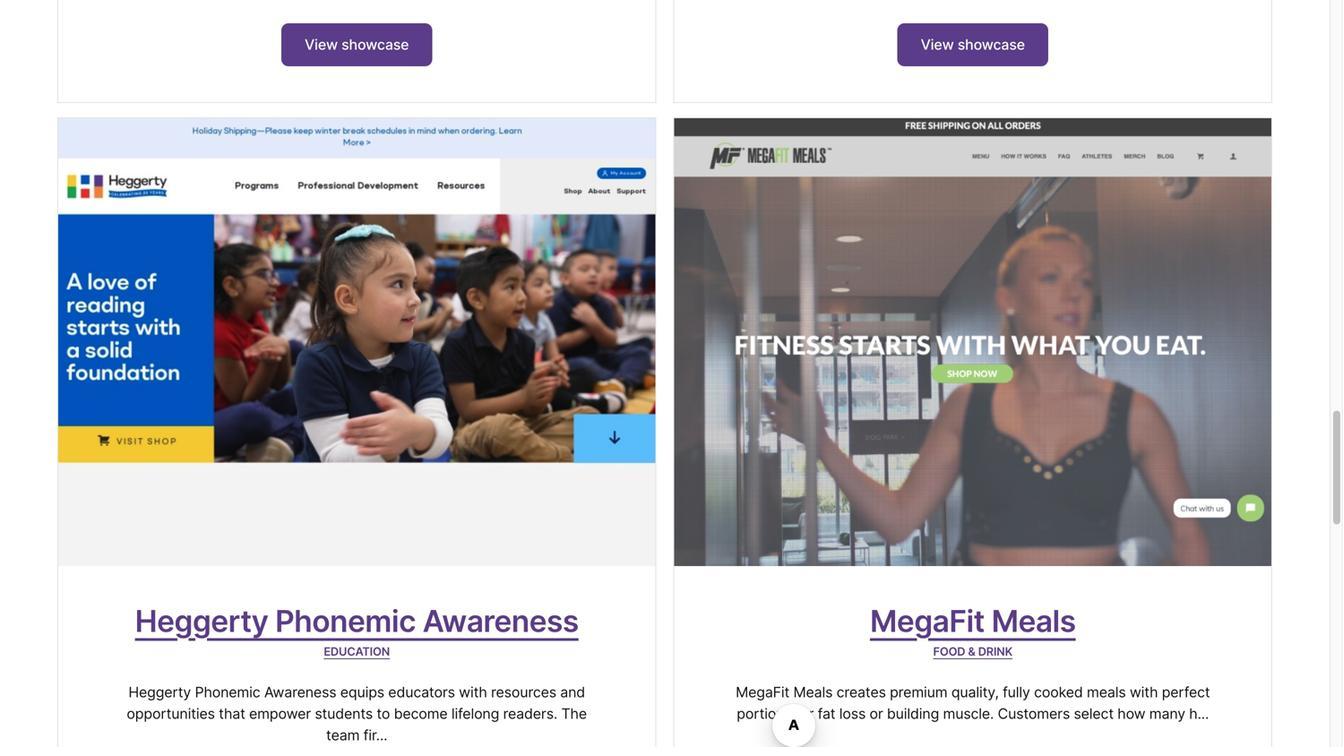 Task type: vqa. For each thing, say whether or not it's contained in the screenshot.
Meals associated with MegaFit Meals creates premium quality, fully cooked meals with perfect portions for fat loss or building muscle. Customers select how many h...
yes



Task type: describe. For each thing, give the bounding box(es) containing it.
2 view showcase link from the left
[[898, 23, 1049, 66]]

creates
[[837, 684, 886, 701]]

heggerty phonemic awareness education
[[135, 603, 579, 659]]

building
[[887, 705, 939, 723]]

meals
[[1087, 684, 1126, 701]]

readers.
[[503, 705, 558, 723]]

1 view showcase link from the left
[[281, 23, 432, 66]]

heggerty phonemic awareness link
[[135, 603, 579, 639]]

opportunities
[[127, 705, 215, 723]]

many
[[1150, 705, 1186, 723]]

for
[[796, 705, 814, 723]]

with inside heggerty phonemic awareness equips educators with resources and opportunities that empower students to become lifelong readers. the team fir...
[[459, 684, 487, 701]]

portions
[[737, 705, 792, 723]]

muscle.
[[943, 705, 994, 723]]

educators
[[388, 684, 455, 701]]

education link
[[324, 645, 390, 659]]

and
[[560, 684, 585, 701]]

become
[[394, 705, 448, 723]]

customers
[[998, 705, 1070, 723]]

resources
[[491, 684, 557, 701]]

quality,
[[952, 684, 999, 701]]

awareness for heggerty phonemic awareness equips educators with resources and opportunities that empower students to become lifelong readers. the team fir...
[[264, 684, 336, 701]]

meals for megafit meals food & drink
[[992, 603, 1076, 639]]

to
[[377, 705, 390, 723]]

1 view from the left
[[305, 36, 338, 53]]

cooked
[[1034, 684, 1083, 701]]

fat
[[818, 705, 836, 723]]

heggerty for heggerty phonemic awareness education
[[135, 603, 268, 639]]

&
[[968, 645, 976, 659]]

drink
[[978, 645, 1013, 659]]

education
[[324, 645, 390, 659]]

phonemic for heggerty phonemic awareness equips educators with resources and opportunities that empower students to become lifelong readers. the team fir...
[[195, 684, 260, 701]]



Task type: locate. For each thing, give the bounding box(es) containing it.
0 horizontal spatial view showcase
[[305, 36, 409, 53]]

view
[[305, 36, 338, 53], [921, 36, 954, 53]]

0 vertical spatial phonemic
[[275, 603, 416, 639]]

h...
[[1190, 705, 1209, 723]]

0 vertical spatial heggerty
[[135, 603, 268, 639]]

the
[[561, 705, 587, 723]]

megafit inside megafit meals food & drink
[[870, 603, 985, 639]]

heggerty inside heggerty phonemic awareness education
[[135, 603, 268, 639]]

phonemic inside heggerty phonemic awareness education
[[275, 603, 416, 639]]

1 horizontal spatial phonemic
[[275, 603, 416, 639]]

1 horizontal spatial view showcase link
[[898, 23, 1049, 66]]

heggerty phonemic awareness equips educators with resources and opportunities that empower students to become lifelong readers. the team fir...
[[127, 684, 587, 744]]

meals inside 'megafit meals creates premium quality, fully cooked meals with perfect portions for fat loss or building muscle. customers select how many h...'
[[794, 684, 833, 701]]

0 horizontal spatial meals
[[794, 684, 833, 701]]

loss
[[840, 705, 866, 723]]

meals
[[992, 603, 1076, 639], [794, 684, 833, 701]]

megafit meals food & drink
[[870, 603, 1076, 659]]

that
[[219, 705, 245, 723]]

0 vertical spatial megafit
[[870, 603, 985, 639]]

megafit up the portions
[[736, 684, 790, 701]]

0 vertical spatial meals
[[992, 603, 1076, 639]]

phonemic inside heggerty phonemic awareness equips educators with resources and opportunities that empower students to become lifelong readers. the team fir...
[[195, 684, 260, 701]]

awareness up the resources
[[423, 603, 579, 639]]

awareness inside heggerty phonemic awareness education
[[423, 603, 579, 639]]

or
[[870, 705, 883, 723]]

1 horizontal spatial with
[[1130, 684, 1158, 701]]

1 vertical spatial meals
[[794, 684, 833, 701]]

meals inside megafit meals food & drink
[[992, 603, 1076, 639]]

0 horizontal spatial with
[[459, 684, 487, 701]]

2 showcase from the left
[[958, 36, 1025, 53]]

meals up for
[[794, 684, 833, 701]]

megafit meals link
[[870, 603, 1076, 639]]

awareness
[[423, 603, 579, 639], [264, 684, 336, 701]]

showcase
[[342, 36, 409, 53], [958, 36, 1025, 53]]

food & drink link
[[933, 645, 1013, 659]]

phonemic up that
[[195, 684, 260, 701]]

1 horizontal spatial megafit
[[870, 603, 985, 639]]

megafit up food
[[870, 603, 985, 639]]

awareness for heggerty phonemic awareness education
[[423, 603, 579, 639]]

1 horizontal spatial awareness
[[423, 603, 579, 639]]

with up lifelong
[[459, 684, 487, 701]]

1 vertical spatial phonemic
[[195, 684, 260, 701]]

1 view showcase from the left
[[305, 36, 409, 53]]

1 vertical spatial awareness
[[264, 684, 336, 701]]

phonemic for heggerty phonemic awareness education
[[275, 603, 416, 639]]

meals for megafit meals creates premium quality, fully cooked meals with perfect portions for fat loss or building muscle. customers select how many h...
[[794, 684, 833, 701]]

0 horizontal spatial megafit
[[736, 684, 790, 701]]

view showcase
[[305, 36, 409, 53], [921, 36, 1025, 53]]

heggerty for heggerty phonemic awareness equips educators with resources and opportunities that empower students to become lifelong readers. the team fir...
[[128, 684, 191, 701]]

fir...
[[364, 727, 387, 744]]

2 view from the left
[[921, 36, 954, 53]]

1 vertical spatial heggerty
[[128, 684, 191, 701]]

food
[[933, 645, 966, 659]]

megafit
[[870, 603, 985, 639], [736, 684, 790, 701]]

0 horizontal spatial showcase
[[342, 36, 409, 53]]

phonemic
[[275, 603, 416, 639], [195, 684, 260, 701]]

premium
[[890, 684, 948, 701]]

phonemic up education link
[[275, 603, 416, 639]]

empower
[[249, 705, 311, 723]]

heggerty
[[135, 603, 268, 639], [128, 684, 191, 701]]

heggerty inside heggerty phonemic awareness equips educators with resources and opportunities that empower students to become lifelong readers. the team fir...
[[128, 684, 191, 701]]

1 horizontal spatial meals
[[992, 603, 1076, 639]]

1 vertical spatial megafit
[[736, 684, 790, 701]]

awareness inside heggerty phonemic awareness equips educators with resources and opportunities that empower students to become lifelong readers. the team fir...
[[264, 684, 336, 701]]

1 horizontal spatial showcase
[[958, 36, 1025, 53]]

0 horizontal spatial view
[[305, 36, 338, 53]]

equips
[[340, 684, 384, 701]]

0 horizontal spatial phonemic
[[195, 684, 260, 701]]

select
[[1074, 705, 1114, 723]]

team
[[326, 727, 360, 744]]

1 horizontal spatial view showcase
[[921, 36, 1025, 53]]

perfect
[[1162, 684, 1210, 701]]

megafit meals creates premium quality, fully cooked meals with perfect portions for fat loss or building muscle. customers select how many h...
[[736, 684, 1210, 723]]

megafit for megafit meals creates premium quality, fully cooked meals with perfect portions for fat loss or building muscle. customers select how many h...
[[736, 684, 790, 701]]

1 showcase from the left
[[342, 36, 409, 53]]

with up how
[[1130, 684, 1158, 701]]

0 horizontal spatial awareness
[[264, 684, 336, 701]]

lifelong
[[452, 705, 499, 723]]

0 horizontal spatial view showcase link
[[281, 23, 432, 66]]

2 view showcase from the left
[[921, 36, 1025, 53]]

students
[[315, 705, 373, 723]]

1 horizontal spatial view
[[921, 36, 954, 53]]

awareness up empower
[[264, 684, 336, 701]]

2 with from the left
[[1130, 684, 1158, 701]]

with
[[459, 684, 487, 701], [1130, 684, 1158, 701]]

0 vertical spatial awareness
[[423, 603, 579, 639]]

1 with from the left
[[459, 684, 487, 701]]

view showcase link
[[281, 23, 432, 66], [898, 23, 1049, 66]]

how
[[1118, 705, 1146, 723]]

megafit inside 'megafit meals creates premium quality, fully cooked meals with perfect portions for fat loss or building muscle. customers select how many h...'
[[736, 684, 790, 701]]

megafit for megafit meals food & drink
[[870, 603, 985, 639]]

meals up drink
[[992, 603, 1076, 639]]

fully
[[1003, 684, 1031, 701]]

with inside 'megafit meals creates premium quality, fully cooked meals with perfect portions for fat loss or building muscle. customers select how many h...'
[[1130, 684, 1158, 701]]



